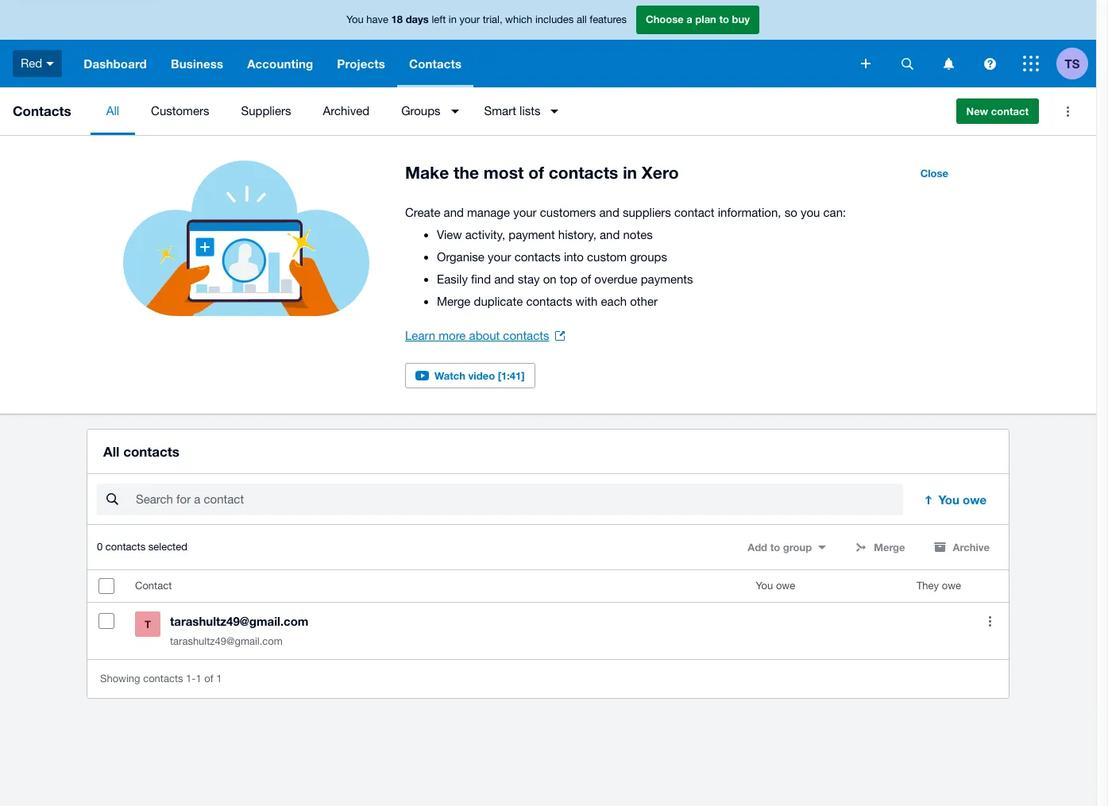 Task type: describe. For each thing, give the bounding box(es) containing it.
features
[[590, 14, 627, 26]]

learn
[[405, 329, 435, 342]]

each
[[601, 295, 627, 308]]

projects button
[[325, 40, 397, 87]]

new contact button
[[956, 99, 1039, 124]]

have
[[367, 14, 389, 26]]

about
[[469, 329, 500, 342]]

close
[[921, 167, 949, 180]]

svg image inside red popup button
[[46, 62, 54, 66]]

contacts inside popup button
[[409, 56, 462, 71]]

0 vertical spatial of
[[529, 163, 544, 183]]

you owe inside popup button
[[939, 493, 987, 507]]

group
[[783, 541, 812, 554]]

suppliers
[[241, 104, 291, 118]]

manage
[[467, 206, 510, 219]]

easily
[[437, 273, 468, 286]]

t
[[145, 618, 151, 631]]

add to group button
[[738, 535, 836, 560]]

make
[[405, 163, 449, 183]]

all button
[[90, 87, 135, 135]]

archived button
[[307, 87, 385, 135]]

1 tarashultz49@gmail.com from the top
[[170, 614, 309, 629]]

projects
[[337, 56, 385, 71]]

1 horizontal spatial owe
[[942, 580, 961, 592]]

to inside popup button
[[770, 541, 780, 554]]

groups
[[401, 104, 441, 118]]

contact inside new contact 'button'
[[991, 105, 1029, 118]]

contacts button
[[397, 40, 474, 87]]

banner containing ts
[[0, 0, 1097, 87]]

smart
[[484, 104, 516, 118]]

customers
[[151, 104, 209, 118]]

ts button
[[1057, 40, 1097, 87]]

new contact
[[967, 105, 1029, 118]]

red
[[21, 56, 42, 70]]

and up custom
[[600, 228, 620, 242]]

history,
[[558, 228, 597, 242]]

learn more about contacts link
[[405, 325, 565, 347]]

smart lists
[[484, 104, 541, 118]]

0
[[97, 541, 103, 553]]

all contacts
[[103, 443, 180, 460]]

0 horizontal spatial contact
[[675, 206, 715, 219]]

business
[[171, 56, 223, 71]]

business button
[[159, 40, 235, 87]]

add to group
[[748, 541, 812, 554]]

buy
[[732, 13, 750, 26]]

your inside you have 18 days left in your trial, which includes all features
[[460, 14, 480, 26]]

0 contacts selected
[[97, 541, 187, 553]]

accounting
[[247, 56, 313, 71]]

into
[[564, 250, 584, 264]]

contact
[[135, 580, 172, 592]]

archive button
[[925, 535, 1000, 560]]

watch
[[435, 369, 466, 382]]

ts
[[1065, 56, 1080, 70]]

1 vertical spatial of
[[581, 273, 591, 286]]

choose a plan to buy
[[646, 13, 750, 26]]

you owe button
[[913, 484, 1000, 516]]

selected
[[148, 541, 187, 553]]

make the most of contacts in xero
[[405, 163, 679, 183]]

top
[[560, 273, 578, 286]]

and up duplicate
[[494, 273, 515, 286]]

which
[[505, 14, 533, 26]]

menu containing all
[[90, 87, 944, 135]]

learn more about contacts
[[405, 329, 549, 342]]

you have 18 days left in your trial, which includes all features
[[346, 13, 627, 26]]

all
[[577, 14, 587, 26]]

2 horizontal spatial your
[[513, 206, 537, 219]]

merge for merge
[[874, 541, 905, 554]]

stay
[[518, 273, 540, 286]]

and up view
[[444, 206, 464, 219]]

0 horizontal spatial owe
[[776, 580, 796, 592]]

1-
[[186, 673, 196, 685]]

trial,
[[483, 14, 503, 26]]

dashboard link
[[72, 40, 159, 87]]

on
[[543, 273, 557, 286]]

close button
[[911, 161, 958, 186]]

create and manage your customers and suppliers contact information, so you can:
[[405, 206, 846, 219]]

you inside contact list table element
[[756, 580, 773, 592]]

1 vertical spatial contacts
[[13, 103, 71, 119]]

groups button
[[385, 87, 468, 135]]

dashboard
[[84, 56, 147, 71]]

payments
[[641, 273, 693, 286]]

suppliers button
[[225, 87, 307, 135]]

information,
[[718, 206, 781, 219]]

more
[[439, 329, 466, 342]]

0 horizontal spatial to
[[719, 13, 729, 26]]

showing
[[100, 673, 140, 685]]

you inside you have 18 days left in your trial, which includes all features
[[346, 14, 364, 26]]



Task type: vqa. For each thing, say whether or not it's contained in the screenshot.
THE BUSINESS dropdown button
yes



Task type: locate. For each thing, give the bounding box(es) containing it.
of right most
[[529, 163, 544, 183]]

1 vertical spatial tarashultz49@gmail.com
[[170, 636, 283, 648]]

1 vertical spatial merge
[[874, 541, 905, 554]]

all
[[106, 104, 119, 118], [103, 443, 120, 460]]

they owe
[[917, 580, 961, 592]]

in for left
[[449, 14, 457, 26]]

in inside you have 18 days left in your trial, which includes all features
[[449, 14, 457, 26]]

1 vertical spatial you owe
[[756, 580, 796, 592]]

0 horizontal spatial in
[[449, 14, 457, 26]]

your left trial,
[[460, 14, 480, 26]]

merge left archive button
[[874, 541, 905, 554]]

and
[[444, 206, 464, 219], [600, 206, 620, 219], [600, 228, 620, 242], [494, 273, 515, 286]]

new
[[967, 105, 989, 118]]

and left suppliers
[[600, 206, 620, 219]]

merge down easily
[[437, 295, 471, 308]]

your up payment on the top of page
[[513, 206, 537, 219]]

more row options image
[[974, 606, 1006, 637]]

0 vertical spatial you owe
[[939, 493, 987, 507]]

0 vertical spatial all
[[106, 104, 119, 118]]

0 horizontal spatial 1
[[196, 673, 202, 685]]

to
[[719, 13, 729, 26], [770, 541, 780, 554]]

0 horizontal spatial contacts
[[13, 103, 71, 119]]

merge button
[[846, 535, 915, 560]]

contact right new on the top
[[991, 105, 1029, 118]]

in left xero
[[623, 163, 637, 183]]

1 horizontal spatial in
[[623, 163, 637, 183]]

0 vertical spatial in
[[449, 14, 457, 26]]

you
[[801, 206, 820, 219]]

archived
[[323, 104, 370, 118]]

all for all contacts
[[103, 443, 120, 460]]

you inside popup button
[[939, 493, 960, 507]]

of
[[529, 163, 544, 183], [581, 273, 591, 286], [204, 673, 213, 685]]

0 vertical spatial contact
[[991, 105, 1029, 118]]

watch video [1:41] button
[[405, 363, 535, 389]]

to left buy
[[719, 13, 729, 26]]

actions menu image
[[1052, 95, 1084, 127]]

left
[[432, 14, 446, 26]]

in
[[449, 14, 457, 26], [623, 163, 637, 183]]

so
[[785, 206, 798, 219]]

smart lists button
[[468, 87, 568, 135]]

1 vertical spatial all
[[103, 443, 120, 460]]

1 vertical spatial you
[[939, 493, 960, 507]]

tarashultz49@gmail.com
[[170, 614, 309, 629], [170, 636, 283, 648]]

plan
[[696, 13, 717, 26]]

2 vertical spatial your
[[488, 250, 511, 264]]

contacts down left
[[409, 56, 462, 71]]

can:
[[824, 206, 846, 219]]

you
[[346, 14, 364, 26], [939, 493, 960, 507], [756, 580, 773, 592]]

1 horizontal spatial you
[[756, 580, 773, 592]]

you owe
[[939, 493, 987, 507], [756, 580, 796, 592]]

1 1 from the left
[[196, 673, 202, 685]]

they
[[917, 580, 939, 592]]

tarashultz49@gmail.com tarashultz49@gmail.com
[[170, 614, 309, 648]]

Search for a contact field
[[134, 485, 904, 515]]

most
[[484, 163, 524, 183]]

owe
[[963, 493, 987, 507], [776, 580, 796, 592], [942, 580, 961, 592]]

owe right they
[[942, 580, 961, 592]]

0 vertical spatial tarashultz49@gmail.com
[[170, 614, 309, 629]]

[1:41]
[[498, 369, 525, 382]]

you down add
[[756, 580, 773, 592]]

1 horizontal spatial you owe
[[939, 493, 987, 507]]

1 horizontal spatial contact
[[991, 105, 1029, 118]]

in for contacts
[[623, 163, 637, 183]]

2 tarashultz49@gmail.com from the top
[[170, 636, 283, 648]]

2 1 from the left
[[216, 673, 222, 685]]

choose
[[646, 13, 684, 26]]

the
[[454, 163, 479, 183]]

0 horizontal spatial merge
[[437, 295, 471, 308]]

organise
[[437, 250, 485, 264]]

1 horizontal spatial of
[[529, 163, 544, 183]]

contact list table element
[[87, 571, 1009, 660]]

days
[[406, 13, 429, 26]]

add
[[748, 541, 768, 554]]

red button
[[0, 40, 72, 87]]

duplicate
[[474, 295, 523, 308]]

lists
[[520, 104, 541, 118]]

0 vertical spatial your
[[460, 14, 480, 26]]

customers button
[[135, 87, 225, 135]]

xero
[[642, 163, 679, 183]]

activity,
[[465, 228, 505, 242]]

merge duplicate contacts with each other
[[437, 295, 658, 308]]

merge for merge duplicate contacts with each other
[[437, 295, 471, 308]]

you owe down add to group in the bottom right of the page
[[756, 580, 796, 592]]

all for all
[[106, 104, 119, 118]]

of right top
[[581, 273, 591, 286]]

1 right 1-
[[216, 673, 222, 685]]

customers
[[540, 206, 596, 219]]

organise your contacts into custom groups
[[437, 250, 667, 264]]

1 vertical spatial to
[[770, 541, 780, 554]]

accounting button
[[235, 40, 325, 87]]

1 horizontal spatial 1
[[216, 673, 222, 685]]

menu
[[90, 87, 944, 135]]

you owe inside contact list table element
[[756, 580, 796, 592]]

2 vertical spatial of
[[204, 673, 213, 685]]

merge
[[437, 295, 471, 308], [874, 541, 905, 554]]

view activity, payment history, and notes
[[437, 228, 653, 242]]

2 horizontal spatial owe
[[963, 493, 987, 507]]

overdue
[[595, 273, 638, 286]]

you owe up archive button
[[939, 493, 987, 507]]

1 vertical spatial contact
[[675, 206, 715, 219]]

0 vertical spatial merge
[[437, 295, 471, 308]]

1 horizontal spatial your
[[488, 250, 511, 264]]

archive
[[953, 541, 990, 554]]

2 horizontal spatial of
[[581, 273, 591, 286]]

create
[[405, 206, 441, 219]]

banner
[[0, 0, 1097, 87]]

svg image
[[1023, 56, 1039, 72], [901, 58, 913, 70], [944, 58, 954, 70], [984, 58, 996, 70], [861, 59, 871, 68], [46, 62, 54, 66]]

0 vertical spatial contacts
[[409, 56, 462, 71]]

your down activity,
[[488, 250, 511, 264]]

notes
[[623, 228, 653, 242]]

owe up the "archive"
[[963, 493, 987, 507]]

find
[[471, 273, 491, 286]]

2 horizontal spatial you
[[939, 493, 960, 507]]

0 horizontal spatial your
[[460, 14, 480, 26]]

contacts
[[549, 163, 618, 183], [515, 250, 561, 264], [526, 295, 572, 308], [503, 329, 549, 342], [123, 443, 180, 460], [106, 541, 146, 553], [143, 673, 183, 685]]

view
[[437, 228, 462, 242]]

1 vertical spatial in
[[623, 163, 637, 183]]

contact right suppliers
[[675, 206, 715, 219]]

1 horizontal spatial merge
[[874, 541, 905, 554]]

in right left
[[449, 14, 457, 26]]

2 vertical spatial you
[[756, 580, 773, 592]]

custom
[[587, 250, 627, 264]]

1 down tarashultz49@gmail.com tarashultz49@gmail.com
[[196, 673, 202, 685]]

1 horizontal spatial contacts
[[409, 56, 462, 71]]

includes
[[535, 14, 574, 26]]

contacts down red popup button
[[13, 103, 71, 119]]

with
[[576, 295, 598, 308]]

to right add
[[770, 541, 780, 554]]

1
[[196, 673, 202, 685], [216, 673, 222, 685]]

merge inside button
[[874, 541, 905, 554]]

18
[[391, 13, 403, 26]]

1 horizontal spatial to
[[770, 541, 780, 554]]

suppliers
[[623, 206, 671, 219]]

video
[[469, 369, 495, 382]]

0 horizontal spatial of
[[204, 673, 213, 685]]

all inside button
[[106, 104, 119, 118]]

showing contacts 1-1 of 1
[[100, 673, 222, 685]]

groups
[[630, 250, 667, 264]]

of right 1-
[[204, 673, 213, 685]]

contact
[[991, 105, 1029, 118], [675, 206, 715, 219]]

0 vertical spatial to
[[719, 13, 729, 26]]

0 horizontal spatial you
[[346, 14, 364, 26]]

0 vertical spatial you
[[346, 14, 364, 26]]

owe inside you owe popup button
[[963, 493, 987, 507]]

you up archive button
[[939, 493, 960, 507]]

0 horizontal spatial you owe
[[756, 580, 796, 592]]

1 vertical spatial your
[[513, 206, 537, 219]]

owe down add to group popup button
[[776, 580, 796, 592]]

tarashultz49@gmail.com inside tarashultz49@gmail.com tarashultz49@gmail.com
[[170, 636, 283, 648]]

other
[[630, 295, 658, 308]]

you left "have"
[[346, 14, 364, 26]]

a
[[687, 13, 693, 26]]

easily find and stay on top of overdue payments
[[437, 273, 693, 286]]



